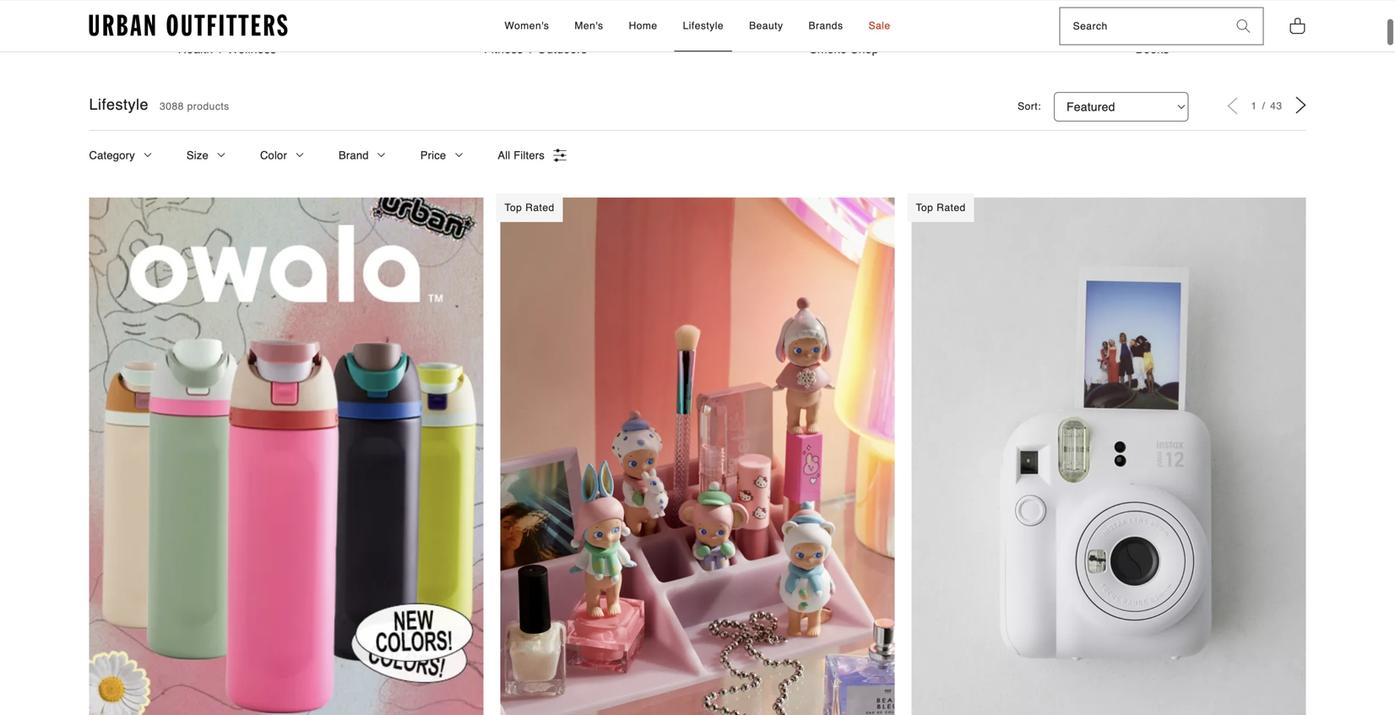 Task type: locate. For each thing, give the bounding box(es) containing it.
health and wellness image
[[89, 0, 381, 15]]

1 horizontal spatial top
[[916, 202, 934, 214]]

+ down women's
[[527, 42, 534, 56]]

rated
[[526, 202, 555, 214], [937, 202, 966, 214]]

→ right wellness
[[280, 42, 292, 56]]

top
[[505, 202, 522, 214], [916, 202, 934, 214]]

men's link
[[566, 1, 612, 52]]

smoke shop → link
[[792, 32, 912, 67]]

0 horizontal spatial top
[[505, 202, 522, 214]]

sale
[[869, 20, 891, 32]]

books →
[[1136, 42, 1185, 56]]

1 top rated from the left
[[505, 202, 555, 214]]

smoke shop →
[[810, 42, 894, 56]]

color button
[[260, 131, 305, 180]]

beauty
[[749, 20, 783, 32]]

0 horizontal spatial rated
[[526, 202, 555, 214]]

None search field
[[1061, 8, 1224, 45]]

2 → from the left
[[591, 42, 603, 56]]

1 rated from the left
[[526, 202, 555, 214]]

2 top rated from the left
[[916, 202, 966, 214]]

sonny angel winter wonderland series blind box figure image
[[500, 198, 895, 715]]

1 horizontal spatial top rated link
[[908, 193, 1306, 715]]

lifestyle link
[[675, 1, 732, 52]]

books
[[1136, 42, 1170, 56]]

2 top from the left
[[916, 202, 934, 214]]

health + wellness → link
[[160, 32, 310, 67]]

lifestyle right home
[[683, 20, 724, 32]]

+ right health
[[217, 42, 224, 56]]

lifestyle up category "dropdown button"
[[89, 96, 149, 113]]

books & journals image
[[1015, 0, 1306, 15]]

0 horizontal spatial top rated
[[505, 202, 555, 214]]

2 + from the left
[[527, 42, 534, 56]]

→ inside "link"
[[1173, 42, 1185, 56]]

1 top from the left
[[505, 202, 522, 214]]

my shopping bag image
[[1289, 16, 1306, 35]]

top rated for sonny angel winter wonderland series blind box figure 'image'
[[505, 202, 555, 214]]

4 → from the left
[[1173, 42, 1185, 56]]

→ right the shop at the right
[[882, 42, 894, 56]]

products
[[187, 100, 229, 112]]

Search text field
[[1061, 8, 1224, 45]]

women's
[[505, 20, 549, 32]]

health + wellness →
[[178, 42, 292, 56]]

size button
[[187, 131, 226, 180]]

top for 'fujifilm instax mini 12 instant camera' image
[[916, 202, 934, 214]]

men's
[[575, 20, 604, 32]]

top for sonny angel winter wonderland series blind box figure 'image'
[[505, 202, 522, 214]]

→ down the men's
[[591, 42, 603, 56]]

top rated link
[[496, 193, 895, 715], [908, 193, 1306, 715]]

+
[[217, 42, 224, 56], [527, 42, 534, 56]]

1 horizontal spatial rated
[[937, 202, 966, 214]]

top rated
[[505, 202, 555, 214], [916, 202, 966, 214]]

1 horizontal spatial top rated
[[916, 202, 966, 214]]

1 → from the left
[[280, 42, 292, 56]]

fitness + outdoors →
[[484, 42, 603, 56]]

smoke
[[810, 42, 847, 56]]

health
[[178, 42, 213, 56]]

43
[[1271, 100, 1283, 112]]

→ right books
[[1173, 42, 1185, 56]]

1 horizontal spatial lifestyle
[[683, 20, 724, 32]]

size
[[187, 149, 209, 162]]

1 + from the left
[[217, 42, 224, 56]]

1 horizontal spatial +
[[527, 42, 534, 56]]

1 vertical spatial lifestyle
[[89, 96, 149, 113]]

+ for health
[[217, 42, 224, 56]]

0 horizontal spatial top rated link
[[496, 193, 895, 715]]

→
[[280, 42, 292, 56], [591, 42, 603, 56], [882, 42, 894, 56], [1173, 42, 1185, 56]]

2 rated from the left
[[937, 202, 966, 214]]

0 horizontal spatial lifestyle
[[89, 96, 149, 113]]

brands link
[[800, 1, 852, 52]]

0 vertical spatial lifestyle
[[683, 20, 724, 32]]

lifestyle
[[683, 20, 724, 32], [89, 96, 149, 113]]

0 horizontal spatial +
[[217, 42, 224, 56]]

rated for sonny angel winter wonderland series blind box figure 'image'
[[526, 202, 555, 214]]



Task type: describe. For each thing, give the bounding box(es) containing it.
color
[[260, 149, 287, 162]]

fitness
[[484, 42, 523, 56]]

smoke shop image
[[706, 0, 998, 15]]

all filters
[[498, 149, 545, 162]]

3088
[[160, 100, 184, 112]]

2 top rated link from the left
[[908, 193, 1306, 715]]

women's link
[[496, 1, 558, 52]]

brands
[[809, 20, 843, 32]]

top rated for 'fujifilm instax mini 12 instant camera' image
[[916, 202, 966, 214]]

1 top rated link from the left
[[496, 193, 895, 715]]

brand
[[339, 149, 369, 162]]

fitness + outdoors → link
[[466, 32, 621, 67]]

home link
[[620, 1, 666, 52]]

wellness
[[227, 42, 276, 56]]

filters
[[514, 149, 545, 162]]

brand button
[[339, 131, 387, 180]]

1
[[1251, 100, 1261, 112]]

sort:
[[1018, 101, 1041, 112]]

rated for 'fujifilm instax mini 12 instant camera' image
[[937, 202, 966, 214]]

+ for fitness
[[527, 42, 534, 56]]

category button
[[89, 131, 153, 180]]

home
[[629, 20, 658, 32]]

lifestyle inside main navigation element
[[683, 20, 724, 32]]

fujifilm instax mini 12 instant camera image
[[912, 198, 1306, 715]]

all
[[498, 149, 511, 162]]

category
[[89, 149, 135, 162]]

beauty link
[[741, 1, 792, 52]]

outdoor activities image
[[398, 0, 689, 15]]

all filters button
[[498, 131, 567, 180]]

urban outfitters image
[[89, 14, 288, 37]]

owala image
[[89, 198, 484, 715]]

3 → from the left
[[882, 42, 894, 56]]

shop
[[851, 42, 879, 56]]

3088 products
[[160, 100, 229, 112]]

sale link
[[860, 1, 899, 52]]

search image
[[1237, 20, 1251, 33]]

main navigation element
[[353, 1, 1043, 52]]

books → link
[[1118, 32, 1203, 67]]

price
[[420, 149, 446, 162]]

outdoors
[[537, 42, 587, 56]]

price button
[[420, 131, 464, 180]]



Task type: vqa. For each thing, say whether or not it's contained in the screenshot.
the bottommost that
no



